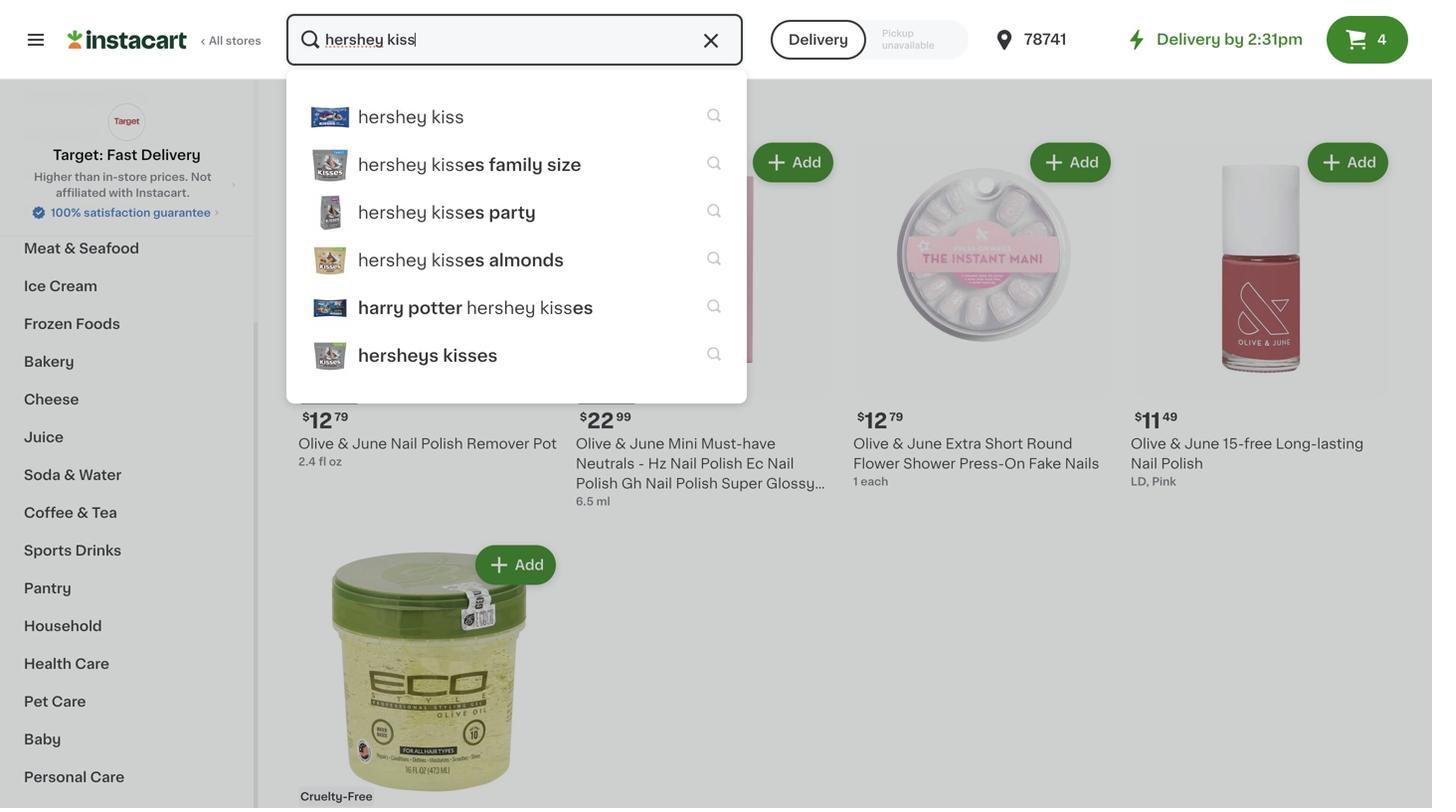 Task type: describe. For each thing, give the bounding box(es) containing it.
vegetables
[[67, 91, 148, 104]]

kisses
[[443, 348, 498, 364]]

short
[[985, 437, 1023, 451]]

top
[[576, 497, 602, 511]]

olive & june 15-free long-lasting nail polish ld, pink
[[1131, 437, 1364, 487]]

fresh fruit
[[24, 128, 100, 142]]

hersheys kisses
[[358, 348, 498, 364]]

nail inside 'olive & june 15-free long-lasting nail polish ld, pink'
[[1131, 457, 1158, 471]]

& left june"
[[490, 85, 508, 105]]

spo
[[1333, 6, 1354, 17]]

june for 15-
[[1185, 437, 1220, 451]]

coat
[[605, 497, 639, 511]]

& for olive & june nail polish remover pot 2.4 fl oz
[[337, 437, 349, 451]]

hersheys
[[358, 348, 439, 364]]

cruelty-free button
[[298, 542, 560, 809]]

health care
[[24, 657, 109, 671]]

11
[[1142, 411, 1161, 432]]

$ for olive & june mini must-have neutrals - hz nail polish ec nail polish gh nail polish super glossy top coat
[[580, 412, 587, 423]]

all stores
[[209, 35, 261, 46]]

on
[[1004, 457, 1025, 471]]

polish down must-
[[701, 457, 743, 471]]

hershey for hershey kiss es family size
[[358, 157, 427, 174]]

care for pet care
[[52, 695, 86, 709]]

june for mini
[[630, 437, 665, 451]]

hersheys kisses link
[[302, 332, 731, 380]]

water
[[79, 468, 121, 482]]

pink
[[1152, 476, 1176, 487]]

fresh vegetables
[[24, 91, 148, 104]]

party
[[489, 204, 536, 221]]

target: fast delivery logo image
[[108, 103, 146, 141]]

free
[[1244, 437, 1272, 451]]

delivery by 2:31pm link
[[1125, 28, 1303, 52]]

june"
[[513, 85, 572, 105]]

"olive
[[423, 85, 486, 105]]

add for extra
[[1070, 156, 1099, 170]]

instacart logo image
[[68, 28, 187, 52]]

sports drinks link
[[12, 532, 242, 570]]

1
[[853, 476, 858, 487]]

affiliated
[[56, 187, 106, 198]]

cruelty-
[[300, 792, 348, 803]]

99
[[616, 412, 631, 423]]

Search field
[[286, 14, 743, 66]]

personal
[[24, 771, 87, 785]]

kiss inside hershey kiss link
[[431, 109, 464, 126]]

pet care link
[[12, 683, 242, 721]]

hershey for hershey kiss es almonds
[[358, 252, 427, 269]]

service type group
[[771, 20, 968, 60]]

dairy & eggs
[[24, 166, 117, 180]]

bakery
[[24, 355, 74, 369]]

& for olive & june extra short round flower shower press-on fake nails 1 each
[[892, 437, 904, 451]]

$ 11 49
[[1135, 411, 1178, 432]]

kiss for es party
[[431, 204, 464, 221]]

foods
[[76, 317, 120, 331]]

glossy
[[766, 477, 815, 491]]

shower
[[903, 457, 956, 471]]

polish inside "olive & june nail polish remover pot 2.4 fl oz"
[[421, 437, 463, 451]]

hershey for hershey kiss es party
[[358, 204, 427, 221]]

higher than in-store prices. not affiliated with instacart.
[[34, 172, 212, 198]]

super
[[721, 477, 763, 491]]

$ 22 99
[[580, 411, 631, 432]]

ld,
[[1131, 476, 1149, 487]]

nail down hz
[[646, 477, 672, 491]]

12 for olive & june nail polish remover pot
[[310, 411, 332, 432]]

flower
[[853, 457, 900, 471]]

fast
[[107, 148, 137, 162]]

delivery for delivery by 2:31pm
[[1157, 32, 1221, 47]]

polish down 'mini'
[[676, 477, 718, 491]]

ml
[[596, 496, 610, 507]]

nails
[[1065, 457, 1100, 471]]

& for olive & june 15-free long-lasting nail polish ld, pink
[[1170, 437, 1181, 451]]

es up hersheys kisses link
[[573, 300, 593, 317]]

delivery for delivery
[[789, 33, 848, 47]]

with
[[109, 187, 133, 198]]

nail inside "olive & june nail polish remover pot 2.4 fl oz"
[[391, 437, 417, 451]]

store
[[118, 172, 147, 183]]

2.4
[[298, 457, 316, 467]]

june for nail
[[352, 437, 387, 451]]

pantry link
[[12, 570, 242, 608]]

care for health care
[[75, 657, 109, 671]]

target: fast delivery
[[53, 148, 201, 162]]

fresh fruit link
[[12, 116, 242, 154]]

juice link
[[12, 419, 242, 457]]

in-
[[103, 172, 118, 183]]

kiss down almonds
[[540, 300, 573, 317]]

sports drinks
[[24, 544, 122, 558]]

satisfaction
[[84, 207, 150, 218]]

remover
[[467, 437, 529, 451]]

neutrals
[[576, 457, 635, 471]]

olive & june nail polish remover pot 2.4 fl oz
[[298, 437, 557, 467]]

results for "olive & june"
[[298, 85, 572, 105]]

soda & water
[[24, 468, 121, 482]]

extra
[[946, 437, 981, 451]]

each
[[861, 476, 888, 487]]

olive for olive & june extra short round flower shower press-on fake nails 1 each
[[853, 437, 889, 451]]

press-
[[959, 457, 1004, 471]]

dairy
[[24, 166, 63, 180]]

78741
[[1024, 32, 1067, 47]]

fresh vegetables link
[[12, 79, 242, 116]]

79 for 2.4
[[334, 412, 348, 423]]

kiss for es almonds
[[431, 252, 464, 269]]

soda & water link
[[12, 457, 242, 494]]

olive for olive & june nail polish remover pot 2.4 fl oz
[[298, 437, 334, 451]]

ec
[[746, 457, 764, 471]]

hz
[[648, 457, 667, 471]]

olive for olive & june mini must-have neutrals - hz nail polish ec nail polish gh nail polish super glossy top coat
[[576, 437, 611, 451]]

coffee
[[24, 506, 73, 520]]

nail down 'mini'
[[670, 457, 697, 471]]



Task type: vqa. For each thing, say whether or not it's contained in the screenshot.
right the Delivery
yes



Task type: locate. For each thing, give the bounding box(es) containing it.
4 june from the left
[[1185, 437, 1220, 451]]

& for coffee & tea
[[77, 506, 88, 520]]

target: fast delivery link
[[53, 103, 201, 165]]

candy
[[94, 204, 142, 218]]

hershey for hershey kiss
[[358, 109, 427, 126]]

ice cream
[[24, 279, 97, 293]]

& inside olive & june extra short round flower shower press-on fake nails 1 each
[[892, 437, 904, 451]]

$ 12 79 up fl
[[302, 411, 348, 432]]

drinks
[[75, 544, 122, 558]]

polish up pink
[[1161, 457, 1203, 471]]

0 horizontal spatial delivery
[[141, 148, 201, 162]]

fresh up "fresh fruit" on the left
[[24, 91, 64, 104]]

olive up neutrals
[[576, 437, 611, 451]]

olive & june mini must-have neutrals - hz nail polish ec nail polish gh nail polish super glossy top coat
[[576, 437, 815, 511]]

pantry
[[24, 582, 71, 596]]

kiss for es family size
[[431, 157, 464, 174]]

79 for shower
[[889, 412, 903, 423]]

fresh up dairy
[[24, 128, 64, 142]]

$ 12 79 for olive & june nail polish remover pot
[[302, 411, 348, 432]]

higher
[[34, 172, 72, 183]]

snacks
[[24, 204, 76, 218]]

& inside "olive & june nail polish remover pot 2.4 fl oz"
[[337, 437, 349, 451]]

12 up flower
[[865, 411, 887, 432]]

6.5 ml
[[576, 496, 610, 507]]

olive
[[298, 437, 334, 451], [576, 437, 611, 451], [853, 437, 889, 451], [1131, 437, 1166, 451]]

hershey up hershey kiss es almonds
[[358, 204, 427, 221]]

$ 12 79 up flower
[[857, 411, 903, 432]]

4 button
[[1327, 16, 1408, 64]]

than
[[75, 172, 100, 183]]

pet care
[[24, 695, 86, 709]]

& right soda
[[64, 468, 76, 482]]

es for es family size
[[464, 157, 485, 174]]

fake
[[1029, 457, 1061, 471]]

june up shower
[[907, 437, 942, 451]]

1 $ 12 79 from the left
[[302, 411, 348, 432]]

snacks & candy link
[[12, 192, 242, 230]]

hershey down for
[[358, 109, 427, 126]]

& for dairy & eggs
[[66, 166, 78, 180]]

product group containing 11
[[1131, 139, 1392, 490]]

79 up flower
[[889, 412, 903, 423]]

hershey up 'harry'
[[358, 252, 427, 269]]

personal care link
[[12, 759, 242, 797]]

juice
[[24, 431, 64, 445]]

$ 12 79 for olive & june extra short round flower shower press-on fake nails
[[857, 411, 903, 432]]

fresh for fresh fruit
[[24, 128, 64, 142]]

1 olive from the left
[[298, 437, 334, 451]]

-
[[638, 457, 644, 471]]

polish up 6.5 ml
[[576, 477, 618, 491]]

olive inside 'olive & june 15-free long-lasting nail polish ld, pink'
[[1131, 437, 1166, 451]]

$ left the 99
[[580, 412, 587, 423]]

not
[[191, 172, 212, 183]]

& down the target:
[[66, 166, 78, 180]]

gh
[[622, 477, 642, 491]]

3 olive from the left
[[853, 437, 889, 451]]

1 12 from the left
[[310, 411, 332, 432]]

0 horizontal spatial $ 12 79
[[302, 411, 348, 432]]

june inside olive & june extra short round flower shower press-on fake nails 1 each
[[907, 437, 942, 451]]

add button for extra
[[1032, 145, 1109, 181]]

4 $ from the left
[[1135, 412, 1142, 423]]

kiss down hershey kiss es party
[[431, 252, 464, 269]]

nail down hersheys
[[391, 437, 417, 451]]

hershey kiss es family size
[[358, 157, 581, 174]]

1 horizontal spatial delivery
[[789, 33, 848, 47]]

must-
[[701, 437, 742, 451]]

care for personal care
[[90, 771, 124, 785]]

household
[[24, 620, 102, 634]]

es left family
[[464, 157, 485, 174]]

$ for olive & june extra short round flower shower press-on fake nails
[[857, 412, 865, 423]]

health
[[24, 657, 72, 671]]

delivery by 2:31pm
[[1157, 32, 1303, 47]]

eggs
[[81, 166, 117, 180]]

$ inside $ 11 49
[[1135, 412, 1142, 423]]

es for es party
[[464, 204, 485, 221]]

1 fresh from the top
[[24, 91, 64, 104]]

mini
[[668, 437, 698, 451]]

0 horizontal spatial 12
[[310, 411, 332, 432]]

olive for olive & june 15-free long-lasting nail polish ld, pink
[[1131, 437, 1166, 451]]

0 vertical spatial care
[[75, 657, 109, 671]]

None search field
[[284, 12, 745, 68]]

1 june from the left
[[352, 437, 387, 451]]

free
[[348, 792, 373, 803]]

kiss up hershey kiss es party
[[431, 157, 464, 174]]

add for nail
[[515, 156, 544, 170]]

olive up flower
[[853, 437, 889, 451]]

olive inside "olive & june nail polish remover pot 2.4 fl oz"
[[298, 437, 334, 451]]

nail up the ld,
[[1131, 457, 1158, 471]]

2 vertical spatial care
[[90, 771, 124, 785]]

& right meat
[[64, 242, 76, 256]]

cheese
[[24, 393, 79, 407]]

instacart.
[[136, 187, 190, 198]]

& for soda & water
[[64, 468, 76, 482]]

2 june from the left
[[630, 437, 665, 451]]

cream
[[49, 279, 97, 293]]

2 fresh from the top
[[24, 128, 64, 142]]

0 horizontal spatial 79
[[334, 412, 348, 423]]

higher than in-store prices. not affiliated with instacart. link
[[16, 169, 238, 201]]

& down 49 in the right bottom of the page
[[1170, 437, 1181, 451]]

& inside 'olive & june 15-free long-lasting nail polish ld, pink'
[[1170, 437, 1181, 451]]

& for snacks & candy
[[79, 204, 91, 218]]

hershey kiss es almonds
[[358, 252, 564, 269]]

2 horizontal spatial delivery
[[1157, 32, 1221, 47]]

0 vertical spatial fresh
[[24, 91, 64, 104]]

add
[[515, 156, 544, 170], [792, 156, 822, 170], [1070, 156, 1099, 170], [1347, 156, 1376, 170], [515, 558, 544, 572]]

& up oz
[[337, 437, 349, 451]]

2:31pm
[[1248, 32, 1303, 47]]

tea
[[92, 506, 117, 520]]

nail up glossy
[[767, 457, 794, 471]]

june left 15-
[[1185, 437, 1220, 451]]

$ up 2.4
[[302, 412, 310, 423]]

june
[[352, 437, 387, 451], [630, 437, 665, 451], [907, 437, 942, 451], [1185, 437, 1220, 451]]

& for olive & june mini must-have neutrals - hz nail polish ec nail polish gh nail polish super glossy top coat
[[615, 437, 626, 451]]

12 for olive & june extra short round flower shower press-on fake nails
[[865, 411, 887, 432]]

49
[[1163, 412, 1178, 423]]

care right pet
[[52, 695, 86, 709]]

ice
[[24, 279, 46, 293]]

& inside the olive & june mini must-have neutrals - hz nail polish ec nail polish gh nail polish super glossy top coat
[[615, 437, 626, 451]]

nsored
[[1354, 6, 1392, 17]]

care inside 'personal care' link
[[90, 771, 124, 785]]

personal care
[[24, 771, 124, 785]]

100% satisfaction guarantee
[[51, 207, 211, 218]]

1 vertical spatial care
[[52, 695, 86, 709]]

june inside 'olive & june 15-free long-lasting nail polish ld, pink'
[[1185, 437, 1220, 451]]

es left party
[[464, 204, 485, 221]]

frozen
[[24, 317, 72, 331]]

2 $ from the left
[[580, 412, 587, 423]]

add button for 15-
[[1310, 145, 1386, 181]]

polish left remover at bottom left
[[421, 437, 463, 451]]

kiss up hershey kiss es almonds
[[431, 204, 464, 221]]

meat
[[24, 242, 61, 256]]

stores
[[226, 35, 261, 46]]

& up flower
[[892, 437, 904, 451]]

es
[[464, 157, 485, 174], [464, 204, 485, 221], [464, 252, 485, 269], [573, 300, 593, 317]]

1 vertical spatial fresh
[[24, 128, 64, 142]]

coffee & tea link
[[12, 494, 242, 532]]

1 horizontal spatial 12
[[865, 411, 887, 432]]

100%
[[51, 207, 81, 218]]

care right health
[[75, 657, 109, 671]]

care inside health care link
[[75, 657, 109, 671]]

snacks & candy
[[24, 204, 142, 218]]

target:
[[53, 148, 103, 162]]

delivery
[[1157, 32, 1221, 47], [789, 33, 848, 47], [141, 148, 201, 162]]

olive inside olive & june extra short round flower shower press-on fake nails 1 each
[[853, 437, 889, 451]]

& left the tea in the left bottom of the page
[[77, 506, 88, 520]]

2 12 from the left
[[865, 411, 887, 432]]

100% satisfaction guarantee button
[[31, 201, 223, 221]]

4 olive from the left
[[1131, 437, 1166, 451]]

1 horizontal spatial 79
[[889, 412, 903, 423]]

kiss down "olive
[[431, 109, 464, 126]]

$ left 49 in the right bottom of the page
[[1135, 412, 1142, 423]]

$ for olive & june nail polish remover pot
[[302, 412, 310, 423]]

product group containing add
[[298, 542, 560, 809]]

es up harry potter hershey kiss es
[[464, 252, 485, 269]]

olive inside the olive & june mini must-have neutrals - hz nail polish ec nail polish gh nail polish super glossy top coat
[[576, 437, 611, 451]]

12
[[310, 411, 332, 432], [865, 411, 887, 432]]

baby
[[24, 733, 61, 747]]

cruelty-free
[[300, 792, 373, 803]]

soda
[[24, 468, 61, 482]]

es for es almonds
[[464, 252, 485, 269]]

frozen foods link
[[12, 305, 242, 343]]

hershey up hersheys kisses link
[[467, 300, 536, 317]]

care inside pet care link
[[52, 695, 86, 709]]

results
[[298, 85, 381, 105]]

& for meat & seafood
[[64, 242, 76, 256]]

june down hersheys
[[352, 437, 387, 451]]

sports
[[24, 544, 72, 558]]

1 horizontal spatial $ 12 79
[[857, 411, 903, 432]]

12 up fl
[[310, 411, 332, 432]]

guarantee
[[153, 207, 211, 218]]

add button for nail
[[477, 145, 554, 181]]

1 79 from the left
[[334, 412, 348, 423]]

june up the -
[[630, 437, 665, 451]]

3 $ from the left
[[857, 412, 865, 423]]

$ for olive & june 15-free long-lasting nail polish
[[1135, 412, 1142, 423]]

june inside the olive & june mini must-have neutrals - hz nail polish ec nail polish gh nail polish super glossy top coat
[[630, 437, 665, 451]]

2 olive from the left
[[576, 437, 611, 451]]

delivery inside button
[[789, 33, 848, 47]]

fruit
[[67, 128, 100, 142]]

harry potter hershey kiss es
[[358, 300, 593, 317]]

2 79 from the left
[[889, 412, 903, 423]]

meat & seafood link
[[12, 230, 242, 268]]

$ up flower
[[857, 412, 865, 423]]

olive up fl
[[298, 437, 334, 451]]

& up neutrals
[[615, 437, 626, 451]]

polish inside 'olive & june 15-free long-lasting nail polish ld, pink'
[[1161, 457, 1203, 471]]

product group containing 22
[[576, 139, 837, 511]]

june inside "olive & june nail polish remover pot 2.4 fl oz"
[[352, 437, 387, 451]]

product group
[[298, 139, 560, 470], [576, 139, 837, 511], [853, 139, 1115, 490], [1131, 139, 1392, 490], [298, 542, 560, 809]]

$ inside the $ 22 99
[[580, 412, 587, 423]]

olive down 11
[[1131, 437, 1166, 451]]

care down baby link
[[90, 771, 124, 785]]

long-
[[1276, 437, 1317, 451]]

hershey down hershey kiss
[[358, 157, 427, 174]]

& down affiliated
[[79, 204, 91, 218]]

22
[[587, 411, 614, 432]]

add button
[[477, 145, 554, 181], [755, 145, 831, 181], [1032, 145, 1109, 181], [1310, 145, 1386, 181], [477, 548, 554, 583]]

79
[[334, 412, 348, 423], [889, 412, 903, 423]]

fl
[[319, 457, 326, 467]]

seafood
[[79, 242, 139, 256]]

oz
[[329, 457, 342, 467]]

fresh for fresh vegetables
[[24, 91, 64, 104]]

baby link
[[12, 721, 242, 759]]

add for 15-
[[1347, 156, 1376, 170]]

ice cream link
[[12, 268, 242, 305]]

79 up oz
[[334, 412, 348, 423]]

household link
[[12, 608, 242, 645]]

2 $ 12 79 from the left
[[857, 411, 903, 432]]

olive & june extra short round flower shower press-on fake nails 1 each
[[853, 437, 1100, 487]]

june for extra
[[907, 437, 942, 451]]

hershey kiss es party
[[358, 204, 536, 221]]

3 june from the left
[[907, 437, 942, 451]]

meat & seafood
[[24, 242, 139, 256]]

1 $ from the left
[[302, 412, 310, 423]]

search list box
[[302, 93, 731, 388]]



